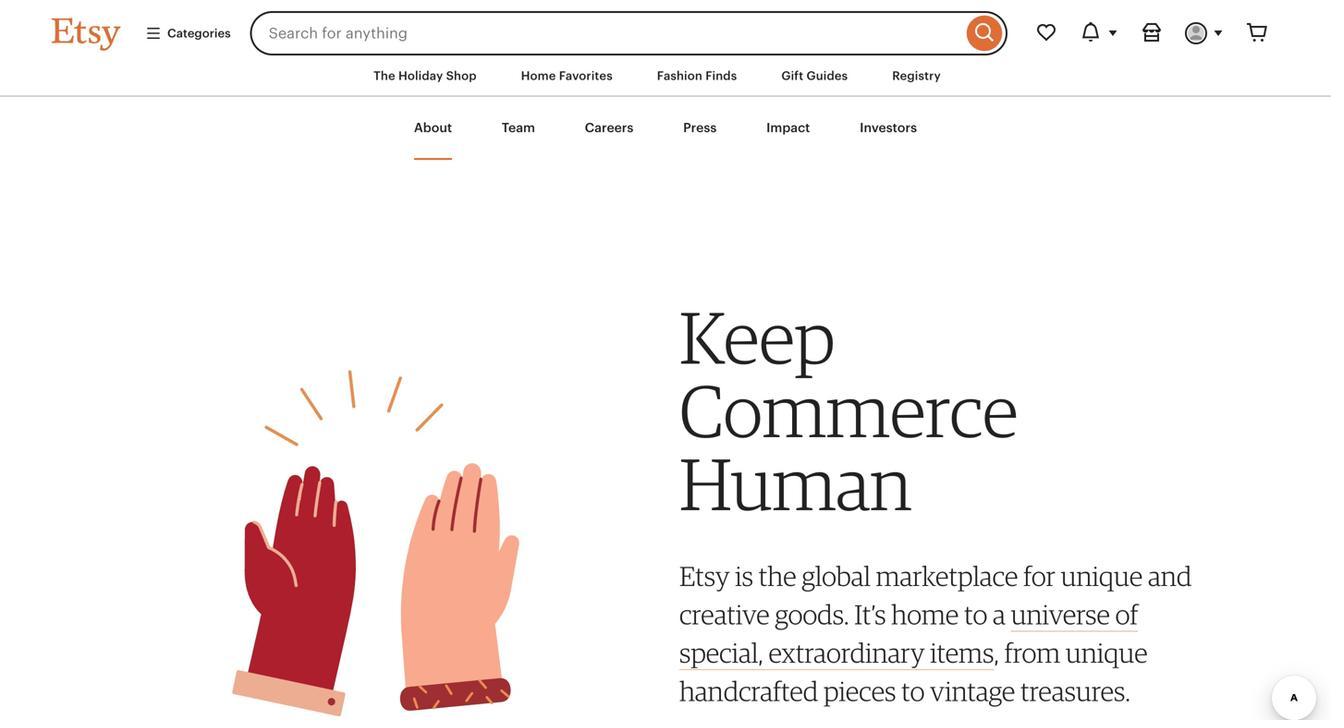 Task type: describe. For each thing, give the bounding box(es) containing it.
home
[[521, 69, 556, 83]]

impact link
[[767, 97, 810, 160]]

the holiday shop link
[[360, 59, 491, 93]]

the
[[374, 69, 395, 83]]

marketplace
[[876, 560, 1018, 593]]

items
[[930, 637, 994, 669]]

treasures.
[[1021, 675, 1131, 708]]

favorites
[[559, 69, 613, 83]]

pieces
[[824, 675, 896, 708]]

team link
[[502, 97, 535, 160]]

keep
[[680, 294, 835, 381]]

none search field inside categories banner
[[250, 11, 1008, 55]]

of
[[1116, 598, 1138, 631]]

careers
[[585, 120, 634, 135]]

categories banner
[[18, 0, 1313, 55]]

careers link
[[585, 97, 634, 160]]

registry
[[892, 69, 941, 83]]

human
[[680, 440, 912, 527]]

to inside etsy is the global marketplace for unique and creative goods. it's home to a
[[964, 598, 988, 631]]

to inside , from unique handcrafted pieces to vintage treasures.
[[902, 675, 925, 708]]

,
[[994, 637, 999, 669]]

finds
[[706, 69, 737, 83]]

investors link
[[860, 97, 917, 160]]

about link
[[414, 97, 452, 160]]

unique inside etsy is the global marketplace for unique and creative goods. it's home to a
[[1061, 560, 1143, 593]]

extraordinary
[[769, 637, 925, 669]]

home favorites
[[521, 69, 613, 83]]

special,
[[680, 637, 763, 669]]

goods.
[[775, 598, 849, 631]]



Task type: locate. For each thing, give the bounding box(es) containing it.
press link
[[683, 97, 717, 160]]

impact
[[767, 120, 810, 135]]

and
[[1148, 560, 1192, 593]]

for
[[1024, 560, 1056, 593]]

0 vertical spatial unique
[[1061, 560, 1143, 593]]

, from unique handcrafted pieces to vintage treasures.
[[680, 637, 1148, 708]]

to
[[964, 598, 988, 631], [902, 675, 925, 708]]

universe
[[1011, 598, 1110, 631]]

vintage
[[930, 675, 1015, 708]]

from
[[1005, 637, 1061, 669]]

creative
[[680, 598, 770, 631]]

etsy
[[680, 560, 730, 593]]

handcrafted
[[680, 675, 819, 708]]

guides
[[807, 69, 848, 83]]

1 vertical spatial to
[[902, 675, 925, 708]]

categories
[[167, 26, 231, 40]]

unique down of
[[1066, 637, 1148, 669]]

team
[[502, 120, 535, 135]]

the
[[759, 560, 797, 593]]

it's
[[855, 598, 886, 631]]

to left a
[[964, 598, 988, 631]]

home
[[892, 598, 959, 631]]

fashion finds
[[657, 69, 737, 83]]

None search field
[[250, 11, 1008, 55]]

keep commerce human
[[680, 294, 1018, 527]]

universe of special, extraordinary items link
[[680, 598, 1138, 670]]

gift guides link
[[768, 59, 862, 93]]

unique
[[1061, 560, 1143, 593], [1066, 637, 1148, 669]]

gift
[[782, 69, 804, 83]]

gift guides
[[782, 69, 848, 83]]

the holiday shop
[[374, 69, 477, 83]]

shop
[[446, 69, 477, 83]]

investors
[[860, 120, 917, 135]]

global
[[802, 560, 871, 593]]

Search for anything text field
[[250, 11, 962, 55]]

etsy is the global marketplace for unique and creative goods. it's home to a
[[680, 560, 1192, 631]]

0 vertical spatial to
[[964, 598, 988, 631]]

about
[[414, 120, 452, 135]]

0 horizontal spatial to
[[902, 675, 925, 708]]

fashion finds link
[[643, 59, 751, 93]]

press
[[683, 120, 717, 135]]

is
[[735, 560, 753, 593]]

commerce
[[680, 367, 1018, 454]]

1 horizontal spatial to
[[964, 598, 988, 631]]

menu bar
[[18, 55, 1313, 97]]

unique up of
[[1061, 560, 1143, 593]]

fashion
[[657, 69, 703, 83]]

categories button
[[131, 17, 245, 50]]

holiday
[[398, 69, 443, 83]]

to right "pieces"
[[902, 675, 925, 708]]

registry link
[[879, 59, 955, 93]]

universe of special, extraordinary items
[[680, 598, 1138, 669]]

a
[[993, 598, 1006, 631]]

home favorites link
[[507, 59, 627, 93]]

unique inside , from unique handcrafted pieces to vintage treasures.
[[1066, 637, 1148, 669]]

1 vertical spatial unique
[[1066, 637, 1148, 669]]

menu bar containing the holiday shop
[[18, 55, 1313, 97]]



Task type: vqa. For each thing, say whether or not it's contained in the screenshot.
the bottom unique
yes



